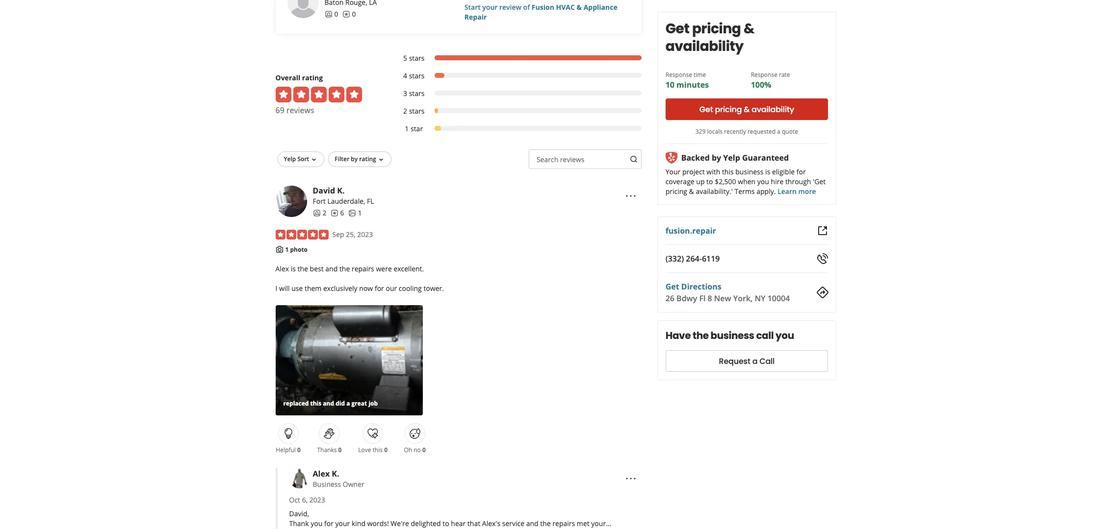 Task type: locate. For each thing, give the bounding box(es) containing it.
search
[[537, 155, 558, 164]]

business up request
[[711, 329, 755, 343]]

get inside button
[[700, 104, 713, 115]]

0 vertical spatial availability
[[666, 37, 744, 56]]

0 right love
[[384, 446, 388, 455]]

for inside your project with this business is eligible for coverage up to $2,500 when you hire through 'get pricing & availability.' terms apply.
[[797, 167, 806, 177]]

pricing up 'recently' on the top right of page
[[715, 104, 742, 115]]

stars right 3
[[409, 89, 425, 98]]

  text field
[[529, 150, 642, 169]]

0 vertical spatial 1
[[405, 124, 409, 134]]

k. up lauderdale,
[[337, 186, 345, 196]]

1 right 16 camera v2 icon
[[285, 246, 289, 254]]

david,
[[289, 510, 309, 519]]

3 (0 reactions) element from the left
[[384, 446, 388, 455]]

reviews element right 16 friends v2 icon
[[342, 9, 356, 19]]

0 horizontal spatial 1
[[285, 246, 289, 254]]

have
[[666, 329, 691, 343]]

1 vertical spatial friends element
[[313, 209, 326, 218]]

1 vertical spatial 2023
[[309, 496, 325, 505]]

cooling right our on the left of the page
[[399, 284, 422, 293]]

6,
[[302, 496, 308, 505]]

2 for 2
[[323, 209, 326, 218]]

2 response from the left
[[751, 71, 778, 79]]

0 vertical spatial this
[[722, 167, 734, 177]]

to right the up
[[707, 177, 713, 186]]

friends element containing 2
[[313, 209, 326, 218]]

1 horizontal spatial 2023
[[357, 230, 373, 239]]

16 camera v2 image
[[275, 246, 283, 254]]

0 horizontal spatial reviews
[[286, 105, 314, 116]]

and right best
[[325, 264, 338, 274]]

rating left 16 chevron down v2 icon
[[359, 155, 376, 163]]

your up it's
[[335, 519, 350, 529]]

helpful
[[276, 446, 296, 455]]

2 stars
[[403, 107, 425, 116]]

and right service
[[526, 519, 539, 529]]

by right "filter"
[[351, 155, 358, 163]]

0 vertical spatial business
[[736, 167, 764, 177]]

the right service
[[540, 519, 551, 529]]

is down guaranteed
[[766, 167, 771, 177]]

(0 reactions) element for oh no 0
[[422, 446, 426, 455]]

1 horizontal spatial reviews
[[560, 155, 585, 164]]

thank
[[289, 519, 309, 529]]

friends element left 16 review v2 icon
[[325, 9, 338, 19]]

by inside popup button
[[351, 155, 358, 163]]

5 star rating image up photo
[[275, 230, 328, 240]]

1 photo
[[285, 246, 308, 254]]

response inside "response time 10 minutes"
[[666, 71, 692, 79]]

stars inside the filter reviews by 2 stars rating element
[[409, 107, 425, 116]]

(332)
[[666, 254, 684, 264]]

1 vertical spatial 1
[[358, 209, 362, 218]]

filter by rating
[[335, 155, 376, 163]]

2 down 3
[[403, 107, 407, 116]]

1 horizontal spatial and
[[526, 519, 539, 529]]

k. inside alex k. business owner
[[332, 469, 339, 480]]

1 vertical spatial is
[[291, 264, 296, 274]]

0 vertical spatial menu image
[[625, 190, 637, 202]]

david k. link
[[313, 186, 345, 196]]

&
[[577, 3, 582, 12], [744, 19, 755, 38], [744, 104, 750, 115], [689, 187, 694, 196]]

for up through
[[797, 167, 806, 177]]

alex for k.
[[313, 469, 330, 480]]

0 vertical spatial alex
[[275, 264, 289, 274]]

our
[[386, 284, 397, 293]]

$2,500
[[715, 177, 736, 186]]

alex down 16 camera v2 icon
[[275, 264, 289, 274]]

availability up the time
[[666, 37, 744, 56]]

locals
[[707, 128, 723, 136]]

service
[[502, 519, 525, 529]]

response for 100%
[[751, 71, 778, 79]]

24 phone v2 image
[[817, 253, 828, 265]]

0 right helpful
[[297, 446, 301, 455]]

1 vertical spatial reviews element
[[330, 209, 344, 218]]

2 vertical spatial get
[[666, 282, 680, 292]]

(0 reactions) element right helpful
[[297, 446, 301, 455]]

0 right 16 friends v2 icon
[[334, 9, 338, 19]]

0 horizontal spatial cooling
[[399, 284, 422, 293]]

you right call
[[776, 329, 794, 343]]

0 vertical spatial k.
[[337, 186, 345, 196]]

4 (0 reactions) element from the left
[[422, 446, 426, 455]]

met
[[577, 519, 590, 529]]

2023 inside the oct 6, 2023 david, thank you for your kind words! we're delighted to hear that alex's service and the repairs met your expectations. it's great to know that you consider us the go-to choice for your cooling tower needs. we loo
[[309, 496, 325, 505]]

1 stars from the top
[[409, 54, 425, 63]]

business
[[313, 480, 341, 489]]

response rate 100%
[[751, 71, 790, 90]]

by up with
[[712, 153, 722, 163]]

k. up business
[[332, 469, 339, 480]]

1 vertical spatial business
[[711, 329, 755, 343]]

5 star rating image for 69 reviews
[[275, 87, 362, 103]]

0 horizontal spatial a
[[753, 356, 758, 367]]

0 horizontal spatial and
[[325, 264, 338, 274]]

0 horizontal spatial is
[[291, 264, 296, 274]]

by for rating
[[351, 155, 358, 163]]

reviews element left 16 photos v2
[[330, 209, 344, 218]]

0 right the 'thanks' at bottom
[[338, 446, 342, 455]]

business inside your project with this business is eligible for coverage up to $2,500 when you hire through 'get pricing & availability.' terms apply.
[[736, 167, 764, 177]]

1 vertical spatial a
[[753, 356, 758, 367]]

this
[[722, 167, 734, 177], [373, 446, 383, 455]]

2023 right 25,
[[357, 230, 373, 239]]

your
[[666, 167, 681, 177]]

eligible
[[772, 167, 795, 177]]

stars for 2 stars
[[409, 107, 425, 116]]

you up apply.
[[758, 177, 769, 186]]

cooling left tower
[[538, 529, 561, 530]]

reviews element containing 0
[[342, 9, 356, 19]]

request
[[719, 356, 751, 367]]

fort
[[313, 197, 326, 206]]

ny
[[755, 293, 766, 304]]

1 horizontal spatial alex
[[313, 469, 330, 480]]

words!
[[367, 519, 389, 529]]

1 horizontal spatial rating
[[359, 155, 376, 163]]

1 vertical spatial get
[[700, 104, 713, 115]]

1
[[405, 124, 409, 134], [358, 209, 362, 218], [285, 246, 289, 254]]

that up go-
[[467, 519, 480, 529]]

0 vertical spatial get pricing & availability
[[666, 19, 755, 56]]

response up 100%
[[751, 71, 778, 79]]

requested
[[748, 128, 776, 136]]

filter by rating button
[[328, 152, 391, 167]]

1 horizontal spatial that
[[467, 519, 480, 529]]

2 stars from the top
[[409, 71, 425, 81]]

0 vertical spatial a
[[777, 128, 781, 136]]

get directions link
[[666, 282, 722, 292]]

0 vertical spatial 5 star rating image
[[275, 87, 362, 103]]

rating right overall
[[302, 73, 323, 82]]

1 vertical spatial availability
[[752, 104, 794, 115]]

yelp left sort
[[284, 155, 296, 163]]

5 star rating image
[[275, 87, 362, 103], [275, 230, 328, 240]]

to down kind on the left
[[363, 529, 370, 530]]

new
[[714, 293, 732, 304]]

call
[[756, 329, 774, 343]]

0 vertical spatial 2023
[[357, 230, 373, 239]]

stars for 3 stars
[[409, 89, 425, 98]]

stars right 4
[[409, 71, 425, 81]]

1 left star
[[405, 124, 409, 134]]

1 horizontal spatial 2
[[403, 107, 407, 116]]

(0 reactions) element for love this 0
[[384, 446, 388, 455]]

of
[[523, 3, 530, 12]]

response inside response rate 100%
[[751, 71, 778, 79]]

friends element
[[325, 9, 338, 19], [313, 209, 326, 218]]

repairs up now
[[352, 264, 374, 274]]

menu image
[[625, 190, 637, 202], [625, 474, 637, 485]]

2 vertical spatial 1
[[285, 246, 289, 254]]

availability up requested
[[752, 104, 794, 115]]

availability inside button
[[752, 104, 794, 115]]

reviews
[[286, 105, 314, 116], [560, 155, 585, 164]]

stars inside 'filter reviews by 5 stars rating' element
[[409, 54, 425, 63]]

1 (0 reactions) element from the left
[[297, 446, 301, 455]]

1 5 star rating image from the top
[[275, 87, 362, 103]]

2 (0 reactions) element from the left
[[338, 446, 342, 455]]

2 horizontal spatial 1
[[405, 124, 409, 134]]

1 horizontal spatial a
[[777, 128, 781, 136]]

0 horizontal spatial 2
[[323, 209, 326, 218]]

(0 reactions) element right love
[[384, 446, 388, 455]]

5 star rating image for sep 25, 2023
[[275, 230, 328, 240]]

for
[[797, 167, 806, 177], [375, 284, 384, 293], [324, 519, 334, 529], [510, 529, 520, 530]]

sep 25, 2023
[[332, 230, 373, 239]]

alex's
[[482, 519, 500, 529]]

1 horizontal spatial response
[[751, 71, 778, 79]]

more
[[799, 187, 816, 196]]

filter reviews by 1 star rating element
[[393, 124, 642, 134]]

4 stars from the top
[[409, 107, 425, 116]]

1 inside photos element
[[358, 209, 362, 218]]

expectations.
[[289, 529, 332, 530]]

your
[[482, 3, 498, 12], [335, 519, 350, 529], [591, 519, 606, 529], [521, 529, 536, 530]]

0 vertical spatial rating
[[302, 73, 323, 82]]

stars inside filter reviews by 4 stars rating element
[[409, 71, 425, 81]]

photo of christina o. image
[[287, 0, 319, 18]]

0 horizontal spatial by
[[351, 155, 358, 163]]

for down service
[[510, 529, 520, 530]]

friends element for 6
[[313, 209, 326, 218]]

bdwy
[[677, 293, 698, 304]]

1 right 16 photos v2
[[358, 209, 362, 218]]

that down we're on the bottom left of the page
[[390, 529, 403, 530]]

is inside your project with this business is eligible for coverage up to $2,500 when you hire through 'get pricing & availability.' terms apply.
[[766, 167, 771, 177]]

0 vertical spatial reviews
[[286, 105, 314, 116]]

use
[[292, 284, 303, 293]]

1 vertical spatial and
[[526, 519, 539, 529]]

reviews right search
[[560, 155, 585, 164]]

(332) 264-6119
[[666, 254, 720, 264]]

0 vertical spatial reviews element
[[342, 9, 356, 19]]

0 horizontal spatial response
[[666, 71, 692, 79]]

0 vertical spatial friends element
[[325, 9, 338, 19]]

3 stars from the top
[[409, 89, 425, 98]]

2 5 star rating image from the top
[[275, 230, 328, 240]]

project
[[683, 167, 705, 177]]

reviews right 69
[[286, 105, 314, 116]]

0 horizontal spatial availability
[[666, 37, 744, 56]]

pricing inside button
[[715, 104, 742, 115]]

0 horizontal spatial yelp
[[284, 155, 296, 163]]

1 vertical spatial cooling
[[538, 529, 561, 530]]

that
[[467, 519, 480, 529], [390, 529, 403, 530]]

friends element containing 0
[[325, 9, 338, 19]]

reviews element containing 6
[[330, 209, 344, 218]]

1 horizontal spatial 1
[[358, 209, 362, 218]]

1 vertical spatial reviews
[[560, 155, 585, 164]]

reviews element
[[342, 9, 356, 19], [330, 209, 344, 218]]

the
[[298, 264, 308, 274], [339, 264, 350, 274], [693, 329, 709, 343], [540, 519, 551, 529], [457, 529, 468, 530]]

know
[[371, 529, 389, 530]]

for up expectations. at the bottom left of page
[[324, 519, 334, 529]]

stars for 5 stars
[[409, 54, 425, 63]]

you down we're on the bottom left of the page
[[405, 529, 417, 530]]

reviews element for 2
[[330, 209, 344, 218]]

1 horizontal spatial this
[[722, 167, 734, 177]]

& inside "fusion hvac & appliance repair"
[[577, 3, 582, 12]]

1 vertical spatial rating
[[359, 155, 376, 163]]

1 vertical spatial this
[[373, 446, 383, 455]]

1 vertical spatial pricing
[[715, 104, 742, 115]]

get pricing & availability up 329 locals recently requested a quote
[[700, 104, 794, 115]]

2 vertical spatial pricing
[[666, 187, 688, 196]]

will
[[279, 284, 290, 293]]

1 horizontal spatial repairs
[[553, 519, 575, 529]]

yelp
[[724, 153, 740, 163], [284, 155, 296, 163]]

2
[[403, 107, 407, 116], [323, 209, 326, 218]]

(0 reactions) element right the 'thanks' at bottom
[[338, 446, 342, 455]]

1 vertical spatial 2
[[323, 209, 326, 218]]

a left call at the bottom
[[753, 356, 758, 367]]

2023 right 6,
[[309, 496, 325, 505]]

the up exclusively
[[339, 264, 350, 274]]

0 horizontal spatial this
[[373, 446, 383, 455]]

1 vertical spatial get pricing & availability
[[700, 104, 794, 115]]

availability
[[666, 37, 744, 56], [752, 104, 794, 115]]

this right love
[[373, 446, 383, 455]]

photo
[[290, 246, 308, 254]]

business up when
[[736, 167, 764, 177]]

repairs up tower
[[553, 519, 575, 529]]

0 horizontal spatial 2023
[[309, 496, 325, 505]]

coverage
[[666, 177, 695, 186]]

kind
[[352, 519, 366, 529]]

2 menu image from the top
[[625, 474, 637, 485]]

a left quote
[[777, 128, 781, 136]]

response time 10 minutes
[[666, 71, 709, 90]]

1 menu image from the top
[[625, 190, 637, 202]]

is down 1 photo
[[291, 264, 296, 274]]

get pricing & availability up the time
[[666, 19, 755, 56]]

this up $2,500
[[722, 167, 734, 177]]

stars right "5"
[[409, 54, 425, 63]]

0 horizontal spatial repairs
[[352, 264, 374, 274]]

1 horizontal spatial by
[[712, 153, 722, 163]]

k. inside david k. fort lauderdale, fl
[[337, 186, 345, 196]]

alex for is
[[275, 264, 289, 274]]

alex inside alex k. business owner
[[313, 469, 330, 480]]

1 horizontal spatial availability
[[752, 104, 794, 115]]

1 horizontal spatial is
[[766, 167, 771, 177]]

2 right 16 friends v2 image
[[323, 209, 326, 218]]

10004
[[768, 293, 790, 304]]

1 vertical spatial k.
[[332, 469, 339, 480]]

alex up business
[[313, 469, 330, 480]]

(0 reactions) element
[[297, 446, 301, 455], [338, 446, 342, 455], [384, 446, 388, 455], [422, 446, 426, 455]]

photo of alex k. image
[[289, 469, 309, 489]]

availability inside get pricing & availability
[[666, 37, 744, 56]]

hear
[[451, 519, 466, 529]]

filter reviews by 2 stars rating element
[[393, 107, 642, 116]]

8
[[708, 293, 712, 304]]

stars up star
[[409, 107, 425, 116]]

0 vertical spatial pricing
[[692, 19, 741, 38]]

consider
[[419, 529, 446, 530]]

0 vertical spatial is
[[766, 167, 771, 177]]

to up us
[[443, 519, 449, 529]]

0 vertical spatial repairs
[[352, 264, 374, 274]]

friends element down fort
[[313, 209, 326, 218]]

yelp up $2,500
[[724, 153, 740, 163]]

& inside your project with this business is eligible for coverage up to $2,500 when you hire through 'get pricing & availability.' terms apply.
[[689, 187, 694, 196]]

overall
[[275, 73, 300, 82]]

0 vertical spatial cooling
[[399, 284, 422, 293]]

1 vertical spatial repairs
[[553, 519, 575, 529]]

69
[[275, 105, 284, 116]]

filter reviews by 4 stars rating element
[[393, 71, 642, 81]]

reviews element for 0
[[342, 9, 356, 19]]

stars
[[409, 54, 425, 63], [409, 71, 425, 81], [409, 89, 425, 98], [409, 107, 425, 116]]

stars inside filter reviews by 3 stars rating element
[[409, 89, 425, 98]]

1 for 1 photo
[[285, 246, 289, 254]]

for left our on the left of the page
[[375, 284, 384, 293]]

pricing down coverage
[[666, 187, 688, 196]]

response up 10
[[666, 71, 692, 79]]

0 horizontal spatial that
[[390, 529, 403, 530]]

were
[[376, 264, 392, 274]]

needs.
[[583, 529, 604, 530]]

2 inside friends element
[[323, 209, 326, 218]]

1 vertical spatial 5 star rating image
[[275, 230, 328, 240]]

oh
[[404, 446, 412, 455]]

0 vertical spatial 2
[[403, 107, 407, 116]]

5 star rating image down 'overall rating' at the left
[[275, 87, 362, 103]]

pricing up the time
[[692, 19, 741, 38]]

love
[[358, 446, 371, 455]]

(0 reactions) element right no
[[422, 446, 426, 455]]

0 right 16 review v2 icon
[[352, 9, 356, 19]]

1 response from the left
[[666, 71, 692, 79]]

pricing inside get pricing & availability
[[692, 19, 741, 38]]

pricing
[[692, 19, 741, 38], [715, 104, 742, 115], [666, 187, 688, 196]]

1 vertical spatial alex
[[313, 469, 330, 480]]

rating inside popup button
[[359, 155, 376, 163]]

filter
[[335, 155, 349, 163]]

through
[[786, 177, 811, 186]]

hire
[[771, 177, 784, 186]]

0 horizontal spatial alex
[[275, 264, 289, 274]]

1 vertical spatial menu image
[[625, 474, 637, 485]]

2023
[[357, 230, 373, 239], [309, 496, 325, 505]]

2 for 2 stars
[[403, 107, 407, 116]]

by
[[712, 153, 722, 163], [351, 155, 358, 163]]

1 horizontal spatial cooling
[[538, 529, 561, 530]]

thanks
[[317, 446, 337, 455]]

rating
[[302, 73, 323, 82], [359, 155, 376, 163]]



Task type: describe. For each thing, give the bounding box(es) containing it.
2023 for 25,
[[357, 230, 373, 239]]

6119
[[702, 254, 720, 264]]

go-
[[470, 529, 480, 530]]

reviews for search reviews
[[560, 155, 585, 164]]

directions
[[682, 282, 722, 292]]

0 inside friends element
[[334, 9, 338, 19]]

thanks 0
[[317, 446, 342, 455]]

request a call
[[719, 356, 775, 367]]

your down service
[[521, 529, 536, 530]]

'get
[[813, 177, 826, 186]]

& inside button
[[744, 104, 750, 115]]

excellent.
[[394, 264, 424, 274]]

1 horizontal spatial yelp
[[724, 153, 740, 163]]

16 friends v2 image
[[325, 10, 332, 18]]

the right have
[[693, 329, 709, 343]]

guaranteed
[[743, 153, 789, 163]]

photo of david k. image
[[275, 186, 307, 217]]

stars for 4 stars
[[409, 71, 425, 81]]

minutes
[[677, 79, 709, 90]]

get pricing & availability inside button
[[700, 104, 794, 115]]

tower
[[563, 529, 581, 530]]

backed
[[682, 153, 710, 163]]

0 vertical spatial that
[[467, 519, 480, 529]]

repair
[[465, 12, 487, 22]]

menu image for david,
[[625, 474, 637, 485]]

16 chevron down v2 image
[[377, 156, 385, 164]]

friends element for 0
[[325, 9, 338, 19]]

69 reviews
[[275, 105, 314, 116]]

rate
[[779, 71, 790, 79]]

learn more link
[[778, 187, 816, 196]]

terms
[[735, 187, 755, 196]]

get pricing & availability button
[[666, 99, 828, 120]]

yelp sort
[[284, 155, 309, 163]]

alex is  the best and the repairs were excellent.
[[275, 264, 424, 274]]

0 vertical spatial get
[[666, 19, 690, 38]]

appliance
[[584, 3, 618, 12]]

24 external link v2 image
[[817, 225, 828, 237]]

apply.
[[757, 187, 776, 196]]

yelp inside 'popup button'
[[284, 155, 296, 163]]

and inside the oct 6, 2023 david, thank you for your kind words! we're delighted to hear that alex's service and the repairs met your expectations. it's great to know that you consider us the go-to choice for your cooling tower needs. we loo
[[526, 519, 539, 529]]

3 stars
[[403, 89, 425, 98]]

search image
[[630, 156, 638, 164]]

get directions 26 bdwy fl 8 new york, ny 10004
[[666, 282, 790, 304]]

the down hear
[[457, 529, 468, 530]]

0 horizontal spatial rating
[[302, 73, 323, 82]]

response for 10
[[666, 71, 692, 79]]

them
[[305, 284, 322, 293]]

fusion.repair
[[666, 226, 716, 236]]

to down the alex's
[[480, 529, 486, 530]]

fusion hvac & appliance repair
[[465, 3, 618, 22]]

0 vertical spatial and
[[325, 264, 338, 274]]

availability.'
[[696, 187, 733, 196]]

david k. fort lauderdale, fl
[[313, 186, 374, 206]]

time
[[694, 71, 706, 79]]

get inside get directions 26 bdwy fl 8 new york, ny 10004
[[666, 282, 680, 292]]

5 stars
[[403, 54, 425, 63]]

fl
[[700, 293, 706, 304]]

16 friends v2 image
[[313, 209, 321, 217]]

up
[[697, 177, 705, 186]]

great
[[345, 529, 361, 530]]

16 review v2 image
[[330, 209, 338, 217]]

1 vertical spatial that
[[390, 529, 403, 530]]

call
[[760, 356, 775, 367]]

2023 for 6,
[[309, 496, 325, 505]]

start your review of
[[465, 3, 532, 12]]

you inside your project with this business is eligible for coverage up to $2,500 when you hire through 'get pricing & availability.' terms apply.
[[758, 177, 769, 186]]

no
[[414, 446, 421, 455]]

search reviews
[[537, 155, 585, 164]]

your up repair
[[482, 3, 498, 12]]

16 chevron down v2 image
[[310, 156, 318, 164]]

have the business call you
[[666, 329, 794, 343]]

oh no 0
[[404, 446, 426, 455]]

we
[[606, 529, 616, 530]]

repairs inside the oct 6, 2023 david, thank you for your kind words! we're delighted to hear that alex's service and the repairs met your expectations. it's great to know that you consider us the go-to choice for your cooling tower needs. we loo
[[553, 519, 575, 529]]

star
[[411, 124, 423, 134]]

menu image for sep 25, 2023
[[625, 190, 637, 202]]

329 locals recently requested a quote
[[696, 128, 798, 136]]

the left best
[[298, 264, 308, 274]]

reviews for 69 reviews
[[286, 105, 314, 116]]

york,
[[734, 293, 753, 304]]

1 photo link
[[285, 246, 308, 254]]

1 for 1 star
[[405, 124, 409, 134]]

yelp sort button
[[277, 152, 324, 167]]

24 directions v2 image
[[817, 287, 828, 299]]

sep
[[332, 230, 344, 239]]

this inside your project with this business is eligible for coverage up to $2,500 when you hire through 'get pricing & availability.' terms apply.
[[722, 167, 734, 177]]

4
[[403, 71, 407, 81]]

cooling inside the oct 6, 2023 david, thank you for your kind words! we're delighted to hear that alex's service and the repairs met your expectations. it's great to know that you consider us the go-to choice for your cooling tower needs. we loo
[[538, 529, 561, 530]]

k. for alex
[[332, 469, 339, 480]]

fusion.repair link
[[666, 226, 716, 236]]

us
[[448, 529, 456, 530]]

10
[[666, 79, 675, 90]]

tower.
[[424, 284, 444, 293]]

with
[[707, 167, 721, 177]]

your project with this business is eligible for coverage up to $2,500 when you hire through 'get pricing & availability.' terms apply.
[[666, 167, 826, 196]]

when
[[738, 177, 756, 186]]

16 review v2 image
[[342, 10, 350, 18]]

by for yelp
[[712, 153, 722, 163]]

oct
[[289, 496, 300, 505]]

(0 reactions) element for helpful 0
[[297, 446, 301, 455]]

26
[[666, 293, 675, 304]]

best
[[310, 264, 324, 274]]

0 inside "reviews" element
[[352, 9, 356, 19]]

filter reviews by 5 stars rating element
[[393, 54, 642, 63]]

delighted
[[411, 519, 441, 529]]

love this 0
[[358, 446, 388, 455]]

a inside button
[[753, 356, 758, 367]]

100%
[[751, 79, 772, 90]]

1 for 1
[[358, 209, 362, 218]]

alex k. business owner
[[313, 469, 364, 489]]

your up needs.
[[591, 519, 606, 529]]

learn more
[[778, 187, 816, 196]]

review
[[499, 3, 521, 12]]

pricing inside your project with this business is eligible for coverage up to $2,500 when you hire through 'get pricing & availability.' terms apply.
[[666, 187, 688, 196]]

learn
[[778, 187, 797, 196]]

lauderdale,
[[327, 197, 365, 206]]

(0 reactions) element for thanks 0
[[338, 446, 342, 455]]

fusion
[[532, 3, 554, 12]]

16 photos v2 image
[[348, 209, 356, 217]]

k. for david
[[337, 186, 345, 196]]

request a call button
[[666, 351, 828, 372]]

exclusively
[[323, 284, 357, 293]]

oct 6, 2023 david, thank you for your kind words! we're delighted to hear that alex's service and the repairs met your expectations. it's great to know that you consider us the go-to choice for your cooling tower needs. we loo
[[289, 496, 632, 530]]

& inside get pricing & availability
[[744, 19, 755, 38]]

0 right no
[[422, 446, 426, 455]]

you up expectations. at the bottom left of page
[[311, 519, 322, 529]]

photos element
[[348, 209, 362, 218]]

to inside your project with this business is eligible for coverage up to $2,500 when you hire through 'get pricing & availability.' terms apply.
[[707, 177, 713, 186]]

filter reviews by 3 stars rating element
[[393, 89, 642, 99]]

choice
[[488, 529, 509, 530]]



Task type: vqa. For each thing, say whether or not it's contained in the screenshot.
Get in the Get Directions 26 Bdwy Fl 8 New York, NY 10004
yes



